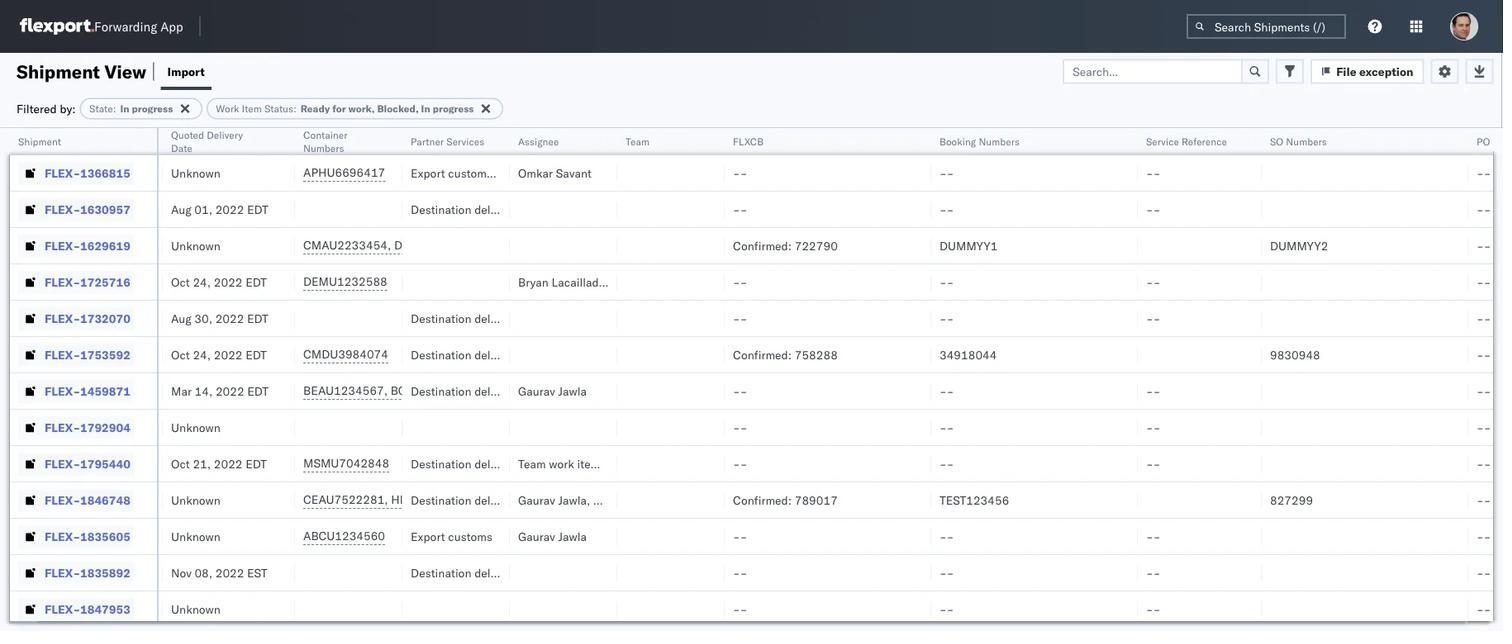 Task type: locate. For each thing, give the bounding box(es) containing it.
flex- down "flex-1792904" button at bottom
[[45, 457, 80, 471]]

0 horizontal spatial progress
[[132, 102, 173, 115]]

angeles, down 1795440
[[85, 493, 131, 507]]

2 confirmed: from the top
[[733, 347, 792, 362]]

0 vertical spatial jawla
[[558, 384, 587, 398]]

flex-1795440 button
[[18, 452, 134, 476]]

11 resize handle column header from the left
[[1242, 128, 1262, 631]]

los down "flex-1459871" 'button'
[[64, 420, 82, 435]]

6 los from the top
[[64, 420, 82, 435]]

angeles, down port in the left top of the page
[[85, 166, 131, 180]]

nov 08, 2022 est
[[171, 566, 267, 580]]

9 flex- from the top
[[45, 457, 80, 471]]

flex-1630957
[[45, 202, 130, 216]]

5 delivery from the top
[[474, 493, 515, 507]]

jawla up team work item test 19
[[558, 384, 587, 398]]

ca right 1795440
[[134, 457, 149, 471]]

1 vertical spatial shipment
[[18, 135, 61, 147]]

9830948
[[1270, 347, 1320, 362]]

numbers down 'container' in the top of the page
[[303, 142, 344, 154]]

789017
[[795, 493, 838, 507]]

1 vertical spatial gaurav
[[518, 493, 555, 507]]

8 resize handle column header from the left
[[705, 128, 725, 631]]

felixstowe,
[[64, 202, 123, 216]]

unknown down date
[[171, 166, 221, 180]]

flex-1629619 button
[[18, 234, 134, 257]]

shipment up by:
[[17, 60, 100, 83]]

ca right 1792904
[[134, 420, 149, 435]]

0 vertical spatial aug
[[171, 202, 191, 216]]

flex- down new
[[45, 311, 80, 326]]

aug
[[171, 202, 191, 216], [171, 311, 191, 326]]

unknown up 21,
[[171, 420, 221, 435]]

confirmed: left 722790 at the top right of the page
[[733, 238, 792, 253]]

24, down 30,
[[193, 347, 211, 362]]

final
[[64, 135, 86, 147]]

confirmed:
[[733, 238, 792, 253], [733, 347, 792, 362], [733, 493, 792, 507]]

2 vertical spatial oct
[[171, 457, 190, 471]]

los angeles, ca down 1835892
[[64, 602, 149, 616]]

gaurav jawla down the jawla,
[[518, 529, 587, 544]]

jawla,
[[558, 493, 590, 507]]

in right state
[[120, 102, 129, 115]]

flex- for 1835605
[[45, 529, 80, 544]]

edt right 30,
[[247, 311, 268, 326]]

1 gaurav jawla from the top
[[518, 384, 587, 398]]

los down flex-1725716 button
[[64, 311, 82, 326]]

0 vertical spatial export
[[411, 166, 445, 180]]

blocked,
[[377, 102, 419, 115]]

1 horizontal spatial import
[[499, 166, 534, 180]]

11 flex- from the top
[[45, 529, 80, 544]]

0 vertical spatial gaurav
[[518, 384, 555, 398]]

los
[[64, 166, 82, 180], [64, 238, 82, 253], [64, 311, 82, 326], [64, 347, 82, 362], [64, 384, 82, 398], [64, 420, 82, 435], [64, 457, 82, 471], [64, 493, 82, 507], [64, 566, 82, 580], [64, 602, 82, 616]]

aug left 30,
[[171, 311, 191, 326]]

delivery
[[474, 311, 515, 326], [474, 347, 515, 362], [474, 384, 515, 398], [474, 457, 515, 471], [474, 493, 515, 507], [474, 566, 515, 580]]

2 destination from the top
[[411, 347, 471, 362]]

shipment
[[17, 60, 100, 83], [18, 135, 61, 147]]

10 flex- from the top
[[45, 493, 80, 507]]

unknown
[[171, 166, 221, 180], [171, 238, 221, 253], [171, 420, 221, 435], [171, 493, 221, 507], [171, 529, 221, 544], [171, 602, 221, 616]]

test123456
[[940, 493, 1009, 507]]

6 angeles, from the top
[[85, 420, 131, 435]]

shipment button
[[10, 131, 140, 148]]

los down "flex-1792904" button at bottom
[[64, 457, 82, 471]]

1 vertical spatial omkar
[[593, 493, 628, 507]]

0 vertical spatial customs
[[537, 166, 581, 180]]

flex- down flex-1835605 button
[[45, 566, 80, 580]]

1 horizontal spatial in
[[421, 102, 430, 115]]

13 flex- from the top
[[45, 602, 80, 616]]

final port button
[[55, 131, 146, 148]]

ca right 1846748
[[134, 493, 149, 507]]

1 horizontal spatial omkar
[[593, 493, 628, 507]]

aug for aug 01, 2022 edt
[[171, 202, 191, 216]]

1366815
[[80, 166, 130, 180]]

edt
[[247, 202, 268, 216], [246, 275, 267, 289], [247, 311, 268, 326], [246, 347, 267, 362], [247, 384, 269, 398], [246, 457, 267, 471]]

progress up partner services
[[433, 102, 474, 115]]

so numbers
[[1270, 135, 1327, 147]]

0 horizontal spatial in
[[120, 102, 129, 115]]

0 vertical spatial omkar
[[518, 166, 553, 180]]

angeles, down 1725716 at the left of page
[[85, 311, 131, 326]]

7 ca from the top
[[134, 457, 149, 471]]

1847953
[[80, 602, 130, 616]]

1 confirmed: from the top
[[733, 238, 792, 253]]

5 resize handle column header from the left
[[383, 128, 402, 631]]

export down ceau7522281, hlxu6269489, hlxu8034992
[[411, 529, 445, 544]]

ready
[[301, 102, 330, 115]]

destination
[[411, 311, 471, 326], [411, 347, 471, 362], [411, 384, 471, 398], [411, 457, 471, 471], [411, 493, 471, 507], [411, 566, 471, 580]]

savant down assignee
[[556, 166, 592, 180]]

ca right 1847953
[[134, 602, 149, 616]]

customs down hlxu6269489,
[[448, 529, 493, 544]]

los down flex-1795440 button
[[64, 493, 82, 507]]

angeles, down 1630957
[[85, 238, 131, 253]]

24,
[[193, 275, 211, 289], [193, 347, 211, 362]]

import
[[167, 64, 205, 78], [499, 166, 534, 180]]

ca right 1835892
[[134, 566, 149, 580]]

0 vertical spatial oct
[[171, 275, 190, 289]]

flexport. image
[[20, 18, 94, 35]]

6 flex- from the top
[[45, 347, 80, 362]]

partner services
[[411, 135, 484, 147]]

12 flex- from the top
[[45, 566, 80, 580]]

2 oct 24, 2022 edt from the top
[[171, 347, 267, 362]]

0 horizontal spatial customs
[[448, 529, 493, 544]]

in right blocked,
[[421, 102, 430, 115]]

file exception button
[[1311, 59, 1424, 84], [1311, 59, 1424, 84]]

los angeles, ca up 1795440
[[64, 420, 149, 435]]

1 vertical spatial import
[[499, 166, 534, 180]]

2 ca from the top
[[134, 238, 149, 253]]

722790
[[795, 238, 838, 253]]

los down flex-1835892 button
[[64, 602, 82, 616]]

customs down assignee
[[537, 166, 581, 180]]

tcnu1234565
[[478, 383, 559, 398]]

2 horizontal spatial numbers
[[1286, 135, 1327, 147]]

7 resize handle column header from the left
[[597, 128, 617, 631]]

final port
[[64, 135, 107, 147]]

app
[[160, 19, 183, 34]]

ca right 1732070
[[134, 311, 149, 326]]

ca right 1753592
[[134, 347, 149, 362]]

work,
[[348, 102, 375, 115]]

0 vertical spatial savant
[[556, 166, 592, 180]]

flex- up new
[[45, 238, 80, 253]]

omkar down assignee
[[518, 166, 553, 180]]

0 horizontal spatial import
[[167, 64, 205, 78]]

view
[[104, 60, 146, 83]]

0 horizontal spatial savant
[[556, 166, 592, 180]]

flex- for 1847953
[[45, 602, 80, 616]]

flex- down flex-1629619 button
[[45, 275, 80, 289]]

4 flex- from the top
[[45, 275, 80, 289]]

2 vertical spatial confirmed:
[[733, 493, 792, 507]]

import button
[[161, 53, 211, 90]]

savant down 19
[[631, 493, 667, 507]]

gaurav
[[518, 384, 555, 398], [518, 493, 555, 507], [518, 529, 555, 544]]

ca right the 1629619
[[134, 238, 149, 253]]

gaurav jawla
[[518, 384, 587, 398], [518, 529, 587, 544]]

savant
[[556, 166, 592, 180], [631, 493, 667, 507]]

aug for aug 30, 2022 edt
[[171, 311, 191, 326]]

flex- down flex-1835892 button
[[45, 602, 80, 616]]

flex- inside button
[[45, 275, 80, 289]]

2 flex- from the top
[[45, 202, 80, 216]]

9 los angeles, ca from the top
[[64, 566, 149, 580]]

1 horizontal spatial :
[[293, 102, 296, 115]]

0 vertical spatial import
[[167, 64, 205, 78]]

: left ready
[[293, 102, 296, 115]]

oct 24, 2022 edt
[[171, 275, 267, 289], [171, 347, 267, 362]]

758288
[[795, 347, 838, 362]]

1 progress from the left
[[132, 102, 173, 115]]

flex- for 1732070
[[45, 311, 80, 326]]

1 horizontal spatial savant
[[631, 493, 667, 507]]

3 flex- from the top
[[45, 238, 80, 253]]

numbers inside container numbers
[[303, 142, 344, 154]]

/
[[138, 275, 145, 289]]

Search Shipments (/) text field
[[1187, 14, 1346, 39]]

1835892
[[80, 566, 130, 580]]

2 vertical spatial gaurav
[[518, 529, 555, 544]]

0 horizontal spatial omkar
[[518, 166, 553, 180]]

1 24, from the top
[[193, 275, 211, 289]]

resize handle column header
[[36, 128, 55, 631], [137, 128, 157, 631], [143, 128, 163, 631], [275, 128, 295, 631], [383, 128, 402, 631], [490, 128, 510, 631], [597, 128, 617, 631], [705, 128, 725, 631], [911, 128, 931, 631], [1118, 128, 1138, 631], [1242, 128, 1262, 631], [1449, 128, 1468, 631]]

flex- down flex-1753592 button
[[45, 384, 80, 398]]

flex- down flex-1732070 button at left
[[45, 347, 80, 362]]

numbers inside button
[[979, 135, 1020, 147]]

1 aug from the top
[[171, 202, 191, 216]]

1 horizontal spatial numbers
[[979, 135, 1020, 147]]

flex- down "flex-1459871" 'button'
[[45, 420, 80, 435]]

beau1234567, bozo1234565, tcnu1234565
[[303, 383, 559, 398]]

2022 right the "nj" at the top of page
[[214, 275, 243, 289]]

los down flex-1753592 button
[[64, 384, 82, 398]]

2022 right the 08,
[[215, 566, 244, 580]]

oct left 21,
[[171, 457, 190, 471]]

19
[[626, 457, 641, 471]]

flex- down 'flex-1846748' button
[[45, 529, 80, 544]]

flex- for 1846748
[[45, 493, 80, 507]]

booking
[[940, 135, 976, 147]]

1 vertical spatial oct 24, 2022 edt
[[171, 347, 267, 362]]

flex-1847953
[[45, 602, 130, 616]]

flex- inside 'button'
[[45, 384, 80, 398]]

flex-1835892 button
[[18, 561, 134, 585]]

1 flex- from the top
[[45, 166, 80, 180]]

flex- for 1630957
[[45, 202, 80, 216]]

2 export from the top
[[411, 529, 445, 544]]

numbers right the booking
[[979, 135, 1020, 147]]

los angeles, ca up 1459871
[[64, 347, 149, 362]]

flex-1630957 button
[[18, 198, 134, 221]]

7 flex- from the top
[[45, 384, 80, 398]]

6 ca from the top
[[134, 420, 149, 435]]

so
[[1270, 135, 1283, 147]]

flex-1792904
[[45, 420, 130, 435]]

0 vertical spatial team
[[626, 135, 649, 147]]

los angeles, ca down port in the left top of the page
[[64, 166, 149, 180]]

2 destination delivery from the top
[[411, 347, 515, 362]]

flex- down final
[[45, 166, 80, 180]]

angeles, up 1795440
[[85, 420, 131, 435]]

24, right newark,
[[193, 275, 211, 289]]

export down 'partner'
[[411, 166, 445, 180]]

6 unknown from the top
[[171, 602, 221, 616]]

flex- for 1795440
[[45, 457, 80, 471]]

0 vertical spatial 24,
[[193, 275, 211, 289]]

flex- down flex-1366815 button
[[45, 202, 80, 216]]

0 vertical spatial oct 24, 2022 edt
[[171, 275, 267, 289]]

1 vertical spatial oct
[[171, 347, 190, 362]]

1 jawla from the top
[[558, 384, 587, 398]]

1 vertical spatial aug
[[171, 311, 191, 326]]

import down 'app'
[[167, 64, 205, 78]]

numbers for so numbers
[[1286, 135, 1327, 147]]

angeles, down 1835892
[[85, 602, 131, 616]]

angeles, down 1753592
[[85, 384, 131, 398]]

8 flex- from the top
[[45, 420, 80, 435]]

numbers
[[979, 135, 1020, 147], [1286, 135, 1327, 147], [303, 142, 344, 154]]

2022 right 01,
[[215, 202, 244, 216]]

los angeles, ca down 1835605
[[64, 566, 149, 580]]

1 vertical spatial confirmed:
[[733, 347, 792, 362]]

2 aug from the top
[[171, 311, 191, 326]]

0 vertical spatial confirmed:
[[733, 238, 792, 253]]

los angeles, ca down 1725716 at the left of page
[[64, 311, 149, 326]]

edt right 01,
[[247, 202, 268, 216]]

demu1232588
[[303, 274, 387, 289]]

los down flex-1835605 button
[[64, 566, 82, 580]]

10 ca from the top
[[134, 602, 149, 616]]

4 resize handle column header from the left
[[275, 128, 295, 631]]

team for team work item test 19
[[518, 457, 546, 471]]

0 vertical spatial shipment
[[17, 60, 100, 83]]

21,
[[193, 457, 211, 471]]

export for export customs
[[411, 529, 445, 544]]

los down flex-1732070 button at left
[[64, 347, 82, 362]]

po
[[1477, 135, 1490, 147]]

2 delivery from the top
[[474, 347, 515, 362]]

1 vertical spatial 24,
[[193, 347, 211, 362]]

flex-1459871 button
[[18, 380, 134, 403]]

los down the flex-1630957 button
[[64, 238, 82, 253]]

shipment inside button
[[18, 135, 61, 147]]

5 destination delivery from the top
[[411, 493, 515, 507]]

0 horizontal spatial team
[[518, 457, 546, 471]]

newark,
[[148, 275, 191, 289]]

progress up the quoted
[[132, 102, 173, 115]]

edt right 21,
[[246, 457, 267, 471]]

1 horizontal spatial progress
[[433, 102, 474, 115]]

work
[[216, 102, 239, 115]]

confirmed: for confirmed: 758288
[[733, 347, 792, 362]]

import inside button
[[167, 64, 205, 78]]

new york, ny / newark, nj
[[64, 275, 207, 289]]

5 los from the top
[[64, 384, 82, 398]]

unknown down 21,
[[171, 493, 221, 507]]

angeles, up 1459871
[[85, 347, 131, 362]]

5 unknown from the top
[[171, 529, 221, 544]]

2022 right 14,
[[216, 384, 244, 398]]

4 angeles, from the top
[[85, 347, 131, 362]]

oct 24, 2022 edt down aug 30, 2022 edt
[[171, 347, 267, 362]]

1 horizontal spatial customs
[[537, 166, 581, 180]]

1 vertical spatial jawla
[[558, 529, 587, 544]]

0 vertical spatial gaurav jawla
[[518, 384, 587, 398]]

3 gaurav from the top
[[518, 529, 555, 544]]

unknown up the "nj" at the top of page
[[171, 238, 221, 253]]

: up final port button
[[113, 102, 116, 115]]

aug left 01,
[[171, 202, 191, 216]]

1630957
[[80, 202, 130, 216]]

gaurav left the jawla,
[[518, 493, 555, 507]]

1795440
[[80, 457, 130, 471]]

gaurav down hlxu8034992
[[518, 529, 555, 544]]

angeles, down 1835605
[[85, 566, 131, 580]]

gaurav up "work"
[[518, 384, 555, 398]]

flex-1846748 button
[[18, 489, 134, 512]]

08,
[[195, 566, 212, 580]]

flex-1753592
[[45, 347, 130, 362]]

unknown up the 08,
[[171, 529, 221, 544]]

:
[[113, 102, 116, 115], [293, 102, 296, 115]]

1 vertical spatial team
[[518, 457, 546, 471]]

exception
[[1359, 64, 1413, 78]]

los angeles, ca down 1795440
[[64, 493, 149, 507]]

los angeles, ca
[[64, 166, 149, 180], [64, 238, 149, 253], [64, 311, 149, 326], [64, 347, 149, 362], [64, 384, 149, 398], [64, 420, 149, 435], [64, 457, 149, 471], [64, 493, 149, 507], [64, 566, 149, 580], [64, 602, 149, 616]]

flex-1366815
[[45, 166, 130, 180]]

2 unknown from the top
[[171, 238, 221, 253]]

0 horizontal spatial :
[[113, 102, 116, 115]]

confirmed: left 789017
[[733, 493, 792, 507]]

numbers for container numbers
[[303, 142, 344, 154]]

1 in from the left
[[120, 102, 129, 115]]

confirmed: 758288
[[733, 347, 838, 362]]

7 los angeles, ca from the top
[[64, 457, 149, 471]]

gaurav jawla up "work"
[[518, 384, 587, 398]]

destination delivery
[[411, 311, 515, 326], [411, 347, 515, 362], [411, 384, 515, 398], [411, 457, 515, 471], [411, 493, 515, 507], [411, 566, 515, 580]]

numbers right the 'so'
[[1286, 135, 1327, 147]]

1 vertical spatial customs
[[448, 529, 493, 544]]

5 flex- from the top
[[45, 311, 80, 326]]

los angeles, ca down 1753592
[[64, 384, 149, 398]]

flex-1835892
[[45, 566, 130, 580]]

0 horizontal spatial numbers
[[303, 142, 344, 154]]

1 vertical spatial gaurav jawla
[[518, 529, 587, 544]]

3 destination from the top
[[411, 384, 471, 398]]

omkar down 'test'
[[593, 493, 628, 507]]

jawla down the jawla,
[[558, 529, 587, 544]]

1 horizontal spatial team
[[626, 135, 649, 147]]

3 delivery from the top
[[474, 384, 515, 398]]

3 confirmed: from the top
[[733, 493, 792, 507]]

3 destination delivery from the top
[[411, 384, 515, 398]]

edt up mar 14, 2022 edt
[[246, 347, 267, 362]]

oct up 'mar'
[[171, 347, 190, 362]]

flex- down flex-1795440 button
[[45, 493, 80, 507]]

export
[[411, 166, 445, 180], [411, 529, 445, 544]]

1 vertical spatial export
[[411, 529, 445, 544]]

oct 24, 2022 edt up aug 30, 2022 edt
[[171, 275, 267, 289]]

7 los from the top
[[64, 457, 82, 471]]



Task type: vqa. For each thing, say whether or not it's contained in the screenshot.
Arrival
no



Task type: describe. For each thing, give the bounding box(es) containing it.
reference
[[1182, 135, 1227, 147]]

flex-1847953 button
[[18, 598, 134, 621]]

5 destination from the top
[[411, 493, 471, 507]]

1 : from the left
[[113, 102, 116, 115]]

2 : from the left
[[293, 102, 296, 115]]

1 oct 24, 2022 edt from the top
[[171, 275, 267, 289]]

date
[[171, 142, 192, 154]]

po nu
[[1477, 135, 1503, 147]]

1 destination from the top
[[411, 311, 471, 326]]

flxcb
[[733, 135, 764, 147]]

6 los angeles, ca from the top
[[64, 420, 149, 435]]

2 los from the top
[[64, 238, 82, 253]]

9 ca from the top
[[134, 566, 149, 580]]

10 los angeles, ca from the top
[[64, 602, 149, 616]]

dummyy2
[[1270, 238, 1328, 253]]

4 unknown from the top
[[171, 493, 221, 507]]

7 angeles, from the top
[[85, 457, 131, 471]]

1 gaurav from the top
[[518, 384, 555, 398]]

bozo1234565,
[[391, 383, 475, 398]]

5 ca from the top
[[134, 384, 149, 398]]

4 destination from the top
[[411, 457, 471, 471]]

8 angeles, from the top
[[85, 493, 131, 507]]

flex-1629619
[[45, 238, 130, 253]]

aug 30, 2022 edt
[[171, 311, 268, 326]]

forwarding app
[[94, 19, 183, 34]]

10 resize handle column header from the left
[[1118, 128, 1138, 631]]

quoted delivery date
[[171, 128, 243, 154]]

booking numbers
[[940, 135, 1020, 147]]

cmdu3984074
[[303, 347, 388, 362]]

shipment view
[[17, 60, 146, 83]]

1 ca from the top
[[134, 166, 149, 180]]

2 jawla from the top
[[558, 529, 587, 544]]

flex- for 1629619
[[45, 238, 80, 253]]

test
[[603, 457, 623, 471]]

4 delivery from the top
[[474, 457, 515, 471]]

5 angeles, from the top
[[85, 384, 131, 398]]

edt right 14,
[[247, 384, 269, 398]]

4 los angeles, ca from the top
[[64, 347, 149, 362]]

1753592
[[80, 347, 130, 362]]

6 destination from the top
[[411, 566, 471, 580]]

dummyy1
[[940, 238, 998, 253]]

united
[[126, 202, 161, 216]]

3 ca from the top
[[134, 311, 149, 326]]

9 resize handle column header from the left
[[911, 128, 931, 631]]

2 24, from the top
[[193, 347, 211, 362]]

2 gaurav from the top
[[518, 493, 555, 507]]

flex- for 1725716
[[45, 275, 80, 289]]

1835605
[[80, 529, 130, 544]]

item
[[242, 102, 262, 115]]

for
[[332, 102, 346, 115]]

forwarding app link
[[20, 18, 183, 35]]

numbers for booking numbers
[[979, 135, 1020, 147]]

by:
[[60, 101, 76, 116]]

10 los from the top
[[64, 602, 82, 616]]

container
[[303, 128, 347, 141]]

12 resize handle column header from the left
[[1449, 128, 1468, 631]]

hlxu8034992
[[479, 492, 560, 507]]

14,
[[195, 384, 213, 398]]

1 oct from the top
[[171, 275, 190, 289]]

work item status : ready for work, blocked, in progress
[[216, 102, 474, 115]]

2022 right 21,
[[214, 457, 243, 471]]

est
[[247, 566, 267, 580]]

flex-1366815 button
[[18, 162, 134, 185]]

1846748
[[80, 493, 130, 507]]

edt up aug 30, 2022 edt
[[246, 275, 267, 289]]

felixstowe, united kingdom
[[64, 202, 210, 216]]

2 resize handle column header from the left
[[137, 128, 157, 631]]

beau1234567,
[[303, 383, 388, 398]]

mar
[[171, 384, 192, 398]]

3 resize handle column header from the left
[[143, 128, 163, 631]]

1 resize handle column header from the left
[[36, 128, 55, 631]]

1 vertical spatial savant
[[631, 493, 667, 507]]

2 oct from the top
[[171, 347, 190, 362]]

quoted delivery date button
[[163, 125, 278, 155]]

omkar savant
[[518, 166, 592, 180]]

flex-1732070
[[45, 311, 130, 326]]

york,
[[90, 275, 116, 289]]

nu
[[1493, 135, 1503, 147]]

ceau7522281,
[[303, 492, 388, 507]]

export for export customs, import customs
[[411, 166, 445, 180]]

3 unknown from the top
[[171, 420, 221, 435]]

flex-1846748
[[45, 493, 130, 507]]

flex-1732070 button
[[18, 307, 134, 330]]

partner
[[411, 135, 444, 147]]

10 angeles, from the top
[[85, 602, 131, 616]]

Search... text field
[[1063, 59, 1243, 84]]

flex- for 1835892
[[45, 566, 80, 580]]

container numbers
[[303, 128, 347, 154]]

8 ca from the top
[[134, 493, 149, 507]]

01,
[[194, 202, 212, 216]]

flex- for 1366815
[[45, 166, 80, 180]]

nov
[[171, 566, 192, 580]]

flex-1753592 button
[[18, 343, 134, 366]]

file
[[1336, 64, 1356, 78]]

export customs, import customs
[[411, 166, 581, 180]]

3 oct from the top
[[171, 457, 190, 471]]

5 los angeles, ca from the top
[[64, 384, 149, 398]]

customs,
[[448, 166, 496, 180]]

mar 14, 2022 edt
[[171, 384, 269, 398]]

30,
[[194, 311, 212, 326]]

flex-1835605
[[45, 529, 130, 544]]

8 los angeles, ca from the top
[[64, 493, 149, 507]]

gaurav jawla, omkar savant
[[518, 493, 667, 507]]

work
[[549, 457, 574, 471]]

6 destination delivery from the top
[[411, 566, 515, 580]]

demu1232567
[[394, 238, 478, 252]]

service reference button
[[1138, 131, 1245, 148]]

flex- for 1459871
[[45, 384, 80, 398]]

2 angeles, from the top
[[85, 238, 131, 253]]

export customs
[[411, 529, 493, 544]]

1 los from the top
[[64, 166, 82, 180]]

2 in from the left
[[421, 102, 430, 115]]

flex- for 1792904
[[45, 420, 80, 435]]

flex-1795440
[[45, 457, 130, 471]]

oct 21, 2022 edt
[[171, 457, 267, 471]]

3 los angeles, ca from the top
[[64, 311, 149, 326]]

shipment for shipment view
[[17, 60, 100, 83]]

forwarding
[[94, 19, 157, 34]]

1 angeles, from the top
[[85, 166, 131, 180]]

msmu7042848
[[303, 456, 389, 471]]

2022 up mar 14, 2022 edt
[[214, 347, 243, 362]]

34918044
[[940, 347, 997, 362]]

assignee
[[518, 135, 559, 147]]

flex-1835605 button
[[18, 525, 134, 548]]

1459871
[[80, 384, 130, 398]]

4 destination delivery from the top
[[411, 457, 515, 471]]

confirmed: for confirmed: 789017
[[733, 493, 792, 507]]

1725716
[[80, 275, 130, 289]]

filtered by:
[[17, 101, 76, 116]]

flex- for 1753592
[[45, 347, 80, 362]]

confirmed: 722790
[[733, 238, 838, 253]]

4 los from the top
[[64, 347, 82, 362]]

file exception
[[1336, 64, 1413, 78]]

delivery
[[207, 128, 243, 141]]

6 delivery from the top
[[474, 566, 515, 580]]

1 destination delivery from the top
[[411, 311, 515, 326]]

2 los angeles, ca from the top
[[64, 238, 149, 253]]

9 angeles, from the top
[[85, 566, 131, 580]]

abcu1234560
[[303, 529, 385, 543]]

4 ca from the top
[[134, 347, 149, 362]]

9 los from the top
[[64, 566, 82, 580]]

confirmed: for confirmed: 722790
[[733, 238, 792, 253]]

2 progress from the left
[[433, 102, 474, 115]]

confirmed: 789017
[[733, 493, 838, 507]]

6 resize handle column header from the left
[[490, 128, 510, 631]]

8 los from the top
[[64, 493, 82, 507]]

service reference
[[1146, 135, 1227, 147]]

1 delivery from the top
[[474, 311, 515, 326]]

shipment for shipment
[[18, 135, 61, 147]]

3 los from the top
[[64, 311, 82, 326]]

1 los angeles, ca from the top
[[64, 166, 149, 180]]

3 angeles, from the top
[[85, 311, 131, 326]]

2022 right 30,
[[215, 311, 244, 326]]

kingdom
[[164, 202, 210, 216]]

1 unknown from the top
[[171, 166, 221, 180]]

2 gaurav jawla from the top
[[518, 529, 587, 544]]

team for team
[[626, 135, 649, 147]]

ny
[[119, 275, 135, 289]]



